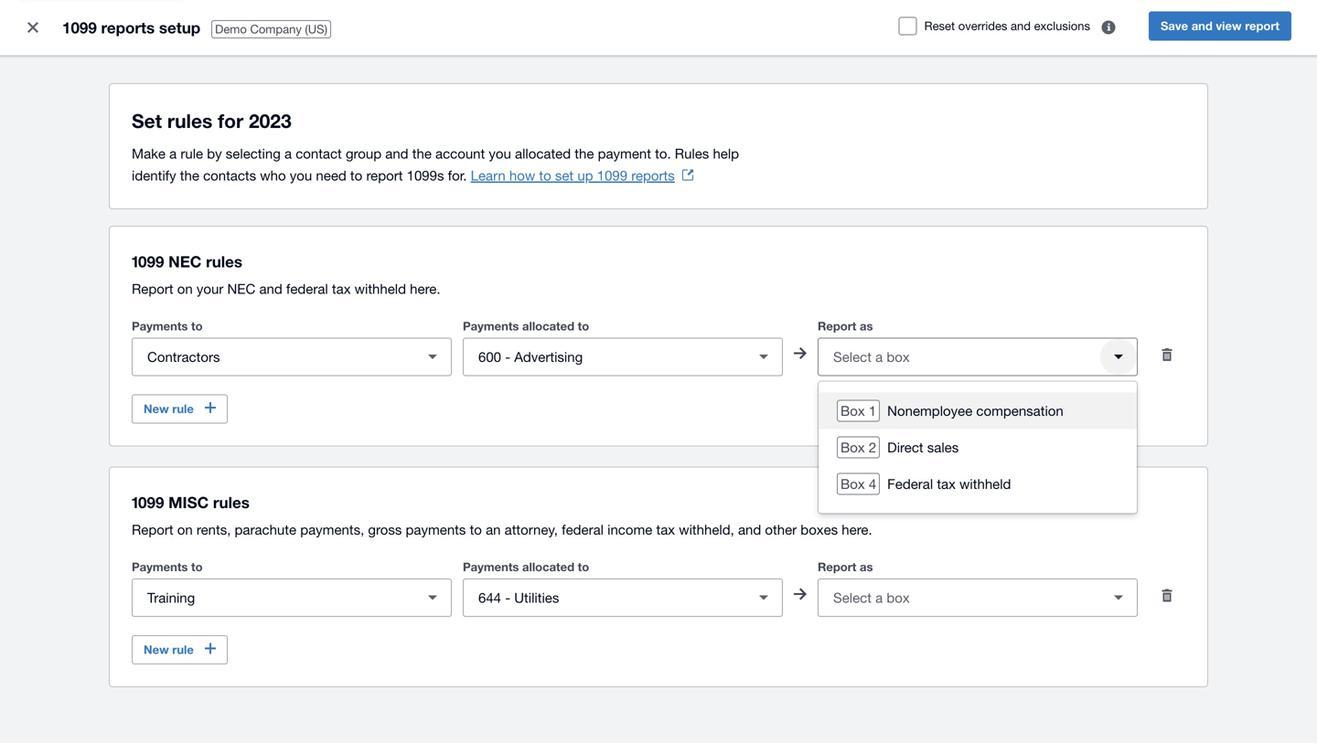 Task type: vqa. For each thing, say whether or not it's contained in the screenshot.
the
yes



Task type: locate. For each thing, give the bounding box(es) containing it.
0 vertical spatial rules
[[167, 109, 212, 132]]

1 horizontal spatial a
[[284, 145, 292, 161]]

demo
[[215, 22, 247, 36]]

2 new rule from the top
[[144, 643, 194, 657]]

and
[[1011, 19, 1031, 33], [1192, 19, 1213, 33], [385, 145, 409, 161], [259, 281, 282, 297], [738, 522, 761, 538]]

as up 1
[[860, 319, 873, 333]]

rule for misc
[[172, 643, 194, 657]]

to
[[350, 167, 363, 183], [539, 167, 551, 183], [191, 319, 203, 333], [578, 319, 589, 333], [470, 522, 482, 538], [191, 560, 203, 574], [578, 560, 589, 574]]

report as down boxes
[[818, 560, 873, 574]]

the up 1099s
[[412, 145, 432, 161]]

0 horizontal spatial report
[[366, 167, 403, 183]]

direct sales
[[887, 440, 959, 456]]

group
[[819, 382, 1137, 514]]

1 vertical spatial report as field
[[819, 581, 1100, 616]]

and inside 'make a rule by selecting a contact group and the account you allocated the payment to. rules help identify the contacts who you need to report 1099s for.'
[[385, 145, 409, 161]]

nonemployee compensation
[[887, 403, 1064, 419]]

Report as field
[[819, 340, 1100, 375], [819, 581, 1100, 616]]

1099 down identify on the top
[[132, 252, 164, 271]]

2 vertical spatial box
[[841, 476, 865, 492]]

1 horizontal spatial federal
[[562, 522, 604, 538]]

report down 'group'
[[366, 167, 403, 183]]

0 vertical spatial payments to
[[132, 319, 203, 333]]

to inside 'make a rule by selecting a contact group and the account you allocated the payment to. rules help identify the contacts who you need to report 1099s for.'
[[350, 167, 363, 183]]

1 vertical spatial payments to
[[132, 560, 203, 574]]

1 on from the top
[[177, 281, 193, 297]]

2 as from the top
[[860, 560, 873, 574]]

allocated
[[515, 145, 571, 161], [522, 319, 575, 333], [522, 560, 575, 574]]

delete the incomplete rule, where payments to the training are allocated to 644 - utilities image
[[1149, 578, 1186, 614]]

0 vertical spatial box
[[841, 403, 865, 419]]

report as up the box 1
[[818, 319, 873, 333]]

learn how to set up 1099 reports
[[471, 167, 675, 183]]

box 2
[[841, 440, 877, 456]]

1 vertical spatial box
[[841, 440, 865, 456]]

1099 right close rules icon
[[62, 18, 97, 37]]

0 vertical spatial expand list of contact groups image
[[414, 339, 451, 376]]

0 vertical spatial reports
[[101, 18, 155, 37]]

2 report as from the top
[[818, 560, 873, 574]]

0 vertical spatial rule
[[181, 145, 203, 161]]

rents,
[[197, 522, 231, 538]]

1 horizontal spatial report
[[1245, 19, 1280, 33]]

you
[[489, 145, 511, 161], [290, 167, 312, 183]]

0 vertical spatial new rule button
[[132, 395, 228, 424]]

a
[[169, 145, 177, 161], [284, 145, 292, 161]]

1 payments to field from the top
[[133, 340, 414, 375]]

0 vertical spatial new rule
[[144, 402, 194, 416]]

learn how to set up 1099 reports link
[[471, 167, 693, 183]]

payments to field down report on your nec and federal tax withheld here.
[[133, 340, 414, 375]]

allocated for 1099 misc rules
[[522, 560, 575, 574]]

tax
[[332, 281, 351, 297], [937, 476, 956, 492], [656, 522, 675, 538]]

on for misc
[[177, 522, 193, 538]]

1 payments to from the top
[[132, 319, 203, 333]]

2 payments to from the top
[[132, 560, 203, 574]]

expand list of contact groups image for 1099 misc rules
[[414, 580, 451, 617]]

0 horizontal spatial a
[[169, 145, 177, 161]]

1 vertical spatial report as
[[818, 560, 873, 574]]

company
[[250, 22, 302, 36]]

direct
[[887, 440, 924, 456]]

rule for nec
[[172, 402, 194, 416]]

your
[[197, 281, 223, 297]]

1 vertical spatial new
[[144, 643, 169, 657]]

0 horizontal spatial here.
[[410, 281, 440, 297]]

1099
[[62, 18, 97, 37], [597, 167, 628, 183], [132, 252, 164, 271], [132, 494, 164, 512]]

1 vertical spatial rules
[[206, 252, 242, 271]]

1099 for 1099 reports setup
[[62, 18, 97, 37]]

2 payments allocated to field from the top
[[464, 581, 746, 616]]

1099 left 'misc'
[[132, 494, 164, 512]]

1 vertical spatial on
[[177, 522, 193, 538]]

nec up your
[[168, 252, 202, 271]]

1 vertical spatial payments allocated to
[[463, 560, 589, 574]]

2 payments to field from the top
[[133, 581, 414, 616]]

1099 misc rules
[[132, 494, 250, 512]]

3 box from the top
[[841, 476, 865, 492]]

list box containing box 1
[[819, 382, 1137, 514]]

payments to down rents,
[[132, 560, 203, 574]]

make
[[132, 145, 166, 161]]

expand list image
[[746, 339, 782, 376], [746, 580, 782, 617]]

new
[[144, 402, 169, 416], [144, 643, 169, 657]]

rules left the for
[[167, 109, 212, 132]]

0 horizontal spatial federal
[[286, 281, 328, 297]]

1 vertical spatial federal
[[562, 522, 604, 538]]

1 box from the top
[[841, 403, 865, 419]]

report
[[132, 281, 173, 297], [818, 319, 857, 333], [132, 522, 173, 538], [818, 560, 857, 574]]

0 horizontal spatial tax
[[332, 281, 351, 297]]

2 vertical spatial rule
[[172, 643, 194, 657]]

1 vertical spatial you
[[290, 167, 312, 183]]

1 payments allocated to field from the top
[[464, 340, 746, 375]]

nec right your
[[227, 281, 255, 297]]

rules up your
[[206, 252, 242, 271]]

2023
[[249, 109, 292, 132]]

as down "4" at the bottom of the page
[[860, 560, 873, 574]]

box for box 2
[[841, 440, 865, 456]]

group containing box 1
[[819, 382, 1137, 514]]

and inside button
[[1192, 19, 1213, 33]]

on left your
[[177, 281, 193, 297]]

report as for 1099 nec rules
[[818, 319, 873, 333]]

contact
[[296, 145, 342, 161]]

rules for nec
[[206, 252, 242, 271]]

1099 for 1099 misc rules
[[132, 494, 164, 512]]

nec
[[168, 252, 202, 271], [227, 281, 255, 297]]

payments to field for 1099 nec rules
[[133, 340, 414, 375]]

up
[[578, 167, 593, 183]]

0 vertical spatial withheld
[[355, 281, 406, 297]]

report
[[1245, 19, 1280, 33], [366, 167, 403, 183]]

box
[[841, 403, 865, 419], [841, 440, 865, 456], [841, 476, 865, 492]]

rule inside 'make a rule by selecting a contact group and the account you allocated the payment to. rules help identify the contacts who you need to report 1099s for.'
[[181, 145, 203, 161]]

report right view
[[1245, 19, 1280, 33]]

1 vertical spatial payments to field
[[133, 581, 414, 616]]

0 vertical spatial as
[[860, 319, 873, 333]]

1 horizontal spatial reports
[[631, 167, 675, 183]]

1 report as field from the top
[[819, 340, 1100, 375]]

report as field for 1099 nec rules
[[819, 340, 1100, 375]]

0 vertical spatial payments allocated to field
[[464, 340, 746, 375]]

0 vertical spatial payments to field
[[133, 340, 414, 375]]

0 vertical spatial tax
[[332, 281, 351, 297]]

1 vertical spatial report
[[366, 167, 403, 183]]

on
[[177, 281, 193, 297], [177, 522, 193, 538]]

1 a from the left
[[169, 145, 177, 161]]

payments allocated to
[[463, 319, 589, 333], [463, 560, 589, 574]]

2 new rule button from the top
[[132, 636, 228, 665]]

2 new from the top
[[144, 643, 169, 657]]

1 vertical spatial new rule button
[[132, 636, 228, 665]]

1 vertical spatial withheld
[[960, 476, 1011, 492]]

1 expand list image from the top
[[746, 339, 782, 376]]

withheld,
[[679, 522, 734, 538]]

1099 reports setup
[[62, 18, 200, 37]]

1 payments allocated to from the top
[[463, 319, 589, 333]]

payments to field down parachute
[[133, 581, 414, 616]]

Payments to field
[[133, 340, 414, 375], [133, 581, 414, 616]]

expand list image for 1099 nec rules
[[746, 339, 782, 376]]

1 vertical spatial reports
[[631, 167, 675, 183]]

box left "4" at the bottom of the page
[[841, 476, 865, 492]]

here.
[[410, 281, 440, 297], [842, 522, 872, 538]]

box left "2"
[[841, 440, 865, 456]]

1 vertical spatial payments allocated to field
[[464, 581, 746, 616]]

1 vertical spatial expand list of contact groups image
[[414, 580, 451, 617]]

Payments allocated to field
[[464, 340, 746, 375], [464, 581, 746, 616]]

2 report as field from the top
[[819, 581, 1100, 616]]

boxes
[[801, 522, 838, 538]]

1 horizontal spatial withheld
[[960, 476, 1011, 492]]

2 vertical spatial allocated
[[522, 560, 575, 574]]

1 vertical spatial expand list image
[[746, 580, 782, 617]]

2 horizontal spatial tax
[[937, 476, 956, 492]]

expand list of boxes image
[[1100, 339, 1137, 376]]

0 vertical spatial allocated
[[515, 145, 571, 161]]

box 4
[[841, 476, 877, 492]]

to.
[[655, 145, 671, 161]]

gross
[[368, 522, 402, 538]]

payments
[[132, 319, 188, 333], [463, 319, 519, 333], [132, 560, 188, 574], [463, 560, 519, 574]]

payments allocated to for 1099 misc rules
[[463, 560, 589, 574]]

rule
[[181, 145, 203, 161], [172, 402, 194, 416], [172, 643, 194, 657]]

1 horizontal spatial here.
[[842, 522, 872, 538]]

payments to down your
[[132, 319, 203, 333]]

1 report as from the top
[[818, 319, 873, 333]]

0 vertical spatial nec
[[168, 252, 202, 271]]

0 vertical spatial payments allocated to
[[463, 319, 589, 333]]

payments for payments to field corresponding to 1099 misc rules
[[132, 560, 188, 574]]

1 vertical spatial rule
[[172, 402, 194, 416]]

and right your
[[259, 281, 282, 297]]

as for 1099 nec rules
[[860, 319, 873, 333]]

withheld
[[355, 281, 406, 297], [960, 476, 1011, 492]]

new rule button for misc
[[132, 636, 228, 665]]

2 vertical spatial rules
[[213, 494, 250, 512]]

the right identify on the top
[[180, 167, 199, 183]]

payments allocated to for 1099 nec rules
[[463, 319, 589, 333]]

2 a from the left
[[284, 145, 292, 161]]

expand list of contact groups image for 1099 nec rules
[[414, 339, 451, 376]]

reports down to.
[[631, 167, 675, 183]]

2 on from the top
[[177, 522, 193, 538]]

0 vertical spatial report
[[1245, 19, 1280, 33]]

reports
[[101, 18, 155, 37], [631, 167, 675, 183]]

reset
[[925, 19, 955, 33]]

0 vertical spatial report as field
[[819, 340, 1100, 375]]

report up the box 1
[[818, 319, 857, 333]]

payments,
[[300, 522, 364, 538]]

0 vertical spatial new
[[144, 402, 169, 416]]

1 vertical spatial allocated
[[522, 319, 575, 333]]

2 payments allocated to from the top
[[463, 560, 589, 574]]

on down 'misc'
[[177, 522, 193, 538]]

payments for payments allocated to field related to 1099 misc rules
[[463, 560, 519, 574]]

who
[[260, 167, 286, 183]]

payment
[[598, 145, 651, 161]]

1 horizontal spatial you
[[489, 145, 511, 161]]

you up learn
[[489, 145, 511, 161]]

0 vertical spatial you
[[489, 145, 511, 161]]

1 vertical spatial tax
[[937, 476, 956, 492]]

0 vertical spatial on
[[177, 281, 193, 297]]

2 box from the top
[[841, 440, 865, 456]]

1 new rule from the top
[[144, 402, 194, 416]]

nonemployee
[[887, 403, 973, 419]]

clear overrides and exclusions image
[[1090, 9, 1127, 46]]

new rule button
[[132, 395, 228, 424], [132, 636, 228, 665]]

federal
[[286, 281, 328, 297], [562, 522, 604, 538]]

payments for 1099 nec rules's payments allocated to field
[[463, 319, 519, 333]]

the up the up
[[575, 145, 594, 161]]

list box
[[819, 382, 1137, 514]]

new rule button for nec
[[132, 395, 228, 424]]

rules
[[167, 109, 212, 132], [206, 252, 242, 271], [213, 494, 250, 512]]

a up who
[[284, 145, 292, 161]]

report down 'misc'
[[132, 522, 173, 538]]

reset overrides and exclusions
[[925, 19, 1090, 33]]

account
[[435, 145, 485, 161]]

2 expand list image from the top
[[746, 580, 782, 617]]

1 new rule button from the top
[[132, 395, 228, 424]]

0 horizontal spatial you
[[290, 167, 312, 183]]

as
[[860, 319, 873, 333], [860, 560, 873, 574]]

1 as from the top
[[860, 319, 873, 333]]

exclusions
[[1034, 19, 1090, 33]]

1 vertical spatial nec
[[227, 281, 255, 297]]

the
[[412, 145, 432, 161], [575, 145, 594, 161], [180, 167, 199, 183]]

0 horizontal spatial withheld
[[355, 281, 406, 297]]

report as
[[818, 319, 873, 333], [818, 560, 873, 574]]

a right make
[[169, 145, 177, 161]]

new rule
[[144, 402, 194, 416], [144, 643, 194, 657]]

0 vertical spatial report as
[[818, 319, 873, 333]]

0 vertical spatial expand list image
[[746, 339, 782, 376]]

set
[[555, 167, 574, 183]]

box left 1
[[841, 403, 865, 419]]

1 vertical spatial new rule
[[144, 643, 194, 657]]

selecting
[[226, 145, 281, 161]]

0 vertical spatial here.
[[410, 281, 440, 297]]

1 new from the top
[[144, 402, 169, 416]]

payments allocated to field for 1099 misc rules
[[464, 581, 746, 616]]

expand list of contact groups image
[[414, 339, 451, 376], [414, 580, 451, 617]]

1
[[869, 403, 877, 419]]

and right 'group'
[[385, 145, 409, 161]]

1 vertical spatial as
[[860, 560, 873, 574]]

overrides
[[958, 19, 1008, 33]]

you right who
[[290, 167, 312, 183]]

1 expand list of contact groups image from the top
[[414, 339, 451, 376]]

reports left setup
[[101, 18, 155, 37]]

1 vertical spatial here.
[[842, 522, 872, 538]]

2 expand list of contact groups image from the top
[[414, 580, 451, 617]]

2 vertical spatial tax
[[656, 522, 675, 538]]

1099 nec rules
[[132, 252, 242, 271]]

payments to
[[132, 319, 203, 333], [132, 560, 203, 574]]

rules up rents,
[[213, 494, 250, 512]]

and left view
[[1192, 19, 1213, 33]]

income
[[608, 522, 653, 538]]



Task type: describe. For each thing, give the bounding box(es) containing it.
an
[[486, 522, 501, 538]]

expand list of boxes image
[[1100, 580, 1137, 617]]

1 horizontal spatial the
[[412, 145, 432, 161]]

report on rents, parachute payments, gross payments to an attorney, federal income tax withheld, and other boxes here.
[[132, 522, 872, 538]]

new rule for nec
[[144, 402, 194, 416]]

attorney,
[[505, 522, 558, 538]]

report inside 'make a rule by selecting a contact group and the account you allocated the payment to. rules help identify the contacts who you need to report 1099s for.'
[[366, 167, 403, 183]]

demo company (us)
[[215, 22, 327, 36]]

expand list image for 1099 misc rules
[[746, 580, 782, 617]]

sales
[[927, 440, 959, 456]]

2 horizontal spatial the
[[575, 145, 594, 161]]

save and view report
[[1161, 19, 1280, 33]]

allocated inside 'make a rule by selecting a contact group and the account you allocated the payment to. rules help identify the contacts who you need to report 1099s for.'
[[515, 145, 571, 161]]

view
[[1216, 19, 1242, 33]]

1 horizontal spatial nec
[[227, 281, 255, 297]]

new rule for misc
[[144, 643, 194, 657]]

box 1
[[841, 403, 877, 419]]

setup
[[159, 18, 200, 37]]

for
[[218, 109, 243, 132]]

new for nec
[[144, 402, 169, 416]]

0 horizontal spatial the
[[180, 167, 199, 183]]

payments
[[406, 522, 466, 538]]

0 horizontal spatial reports
[[101, 18, 155, 37]]

payments to for misc
[[132, 560, 203, 574]]

box for box 1
[[841, 403, 865, 419]]

report as for 1099 misc rules
[[818, 560, 873, 574]]

1 horizontal spatial tax
[[656, 522, 675, 538]]

report down 1099 nec rules
[[132, 281, 173, 297]]

tax inside list box
[[937, 476, 956, 492]]

for.
[[448, 167, 467, 183]]

and left other
[[738, 522, 761, 538]]

payments for payments to field associated with 1099 nec rules
[[132, 319, 188, 333]]

2
[[869, 440, 877, 456]]

allocated for 1099 nec rules
[[522, 319, 575, 333]]

set
[[132, 109, 162, 132]]

report inside button
[[1245, 19, 1280, 33]]

misc
[[168, 494, 209, 512]]

report down boxes
[[818, 560, 857, 574]]

how
[[509, 167, 535, 183]]

(us)
[[305, 22, 327, 36]]

rules
[[675, 145, 709, 161]]

report on your nec and federal tax withheld here.
[[132, 281, 440, 297]]

parachute
[[235, 522, 296, 538]]

compensation
[[976, 403, 1064, 419]]

help
[[713, 145, 739, 161]]

identify
[[132, 167, 176, 183]]

by
[[207, 145, 222, 161]]

as for 1099 misc rules
[[860, 560, 873, 574]]

other
[[765, 522, 797, 538]]

on for nec
[[177, 281, 193, 297]]

make a rule by selecting a contact group and the account you allocated the payment to. rules help identify the contacts who you need to report 1099s for.
[[132, 145, 739, 183]]

4
[[869, 476, 877, 492]]

set rules for 2023
[[132, 109, 292, 132]]

rules for misc
[[213, 494, 250, 512]]

and right overrides
[[1011, 19, 1031, 33]]

payments allocated to field for 1099 nec rules
[[464, 340, 746, 375]]

new for misc
[[144, 643, 169, 657]]

delete the incomplete rule, where payments to the contractors are allocated to 600 - advertising image
[[1149, 337, 1186, 373]]

1099s
[[407, 167, 444, 183]]

close rules image
[[15, 9, 51, 46]]

0 vertical spatial federal
[[286, 281, 328, 297]]

need
[[316, 167, 346, 183]]

report as field for 1099 misc rules
[[819, 581, 1100, 616]]

withheld inside group
[[960, 476, 1011, 492]]

federal tax withheld
[[887, 476, 1011, 492]]

payments to for nec
[[132, 319, 203, 333]]

0 horizontal spatial nec
[[168, 252, 202, 271]]

contacts
[[203, 167, 256, 183]]

learn
[[471, 167, 506, 183]]

federal
[[887, 476, 933, 492]]

1099 for 1099 nec rules
[[132, 252, 164, 271]]

group
[[346, 145, 382, 161]]

save and view report button
[[1149, 11, 1292, 41]]

box for box 4
[[841, 476, 865, 492]]

payments to field for 1099 misc rules
[[133, 581, 414, 616]]

1099 down payment
[[597, 167, 628, 183]]

save
[[1161, 19, 1188, 33]]



